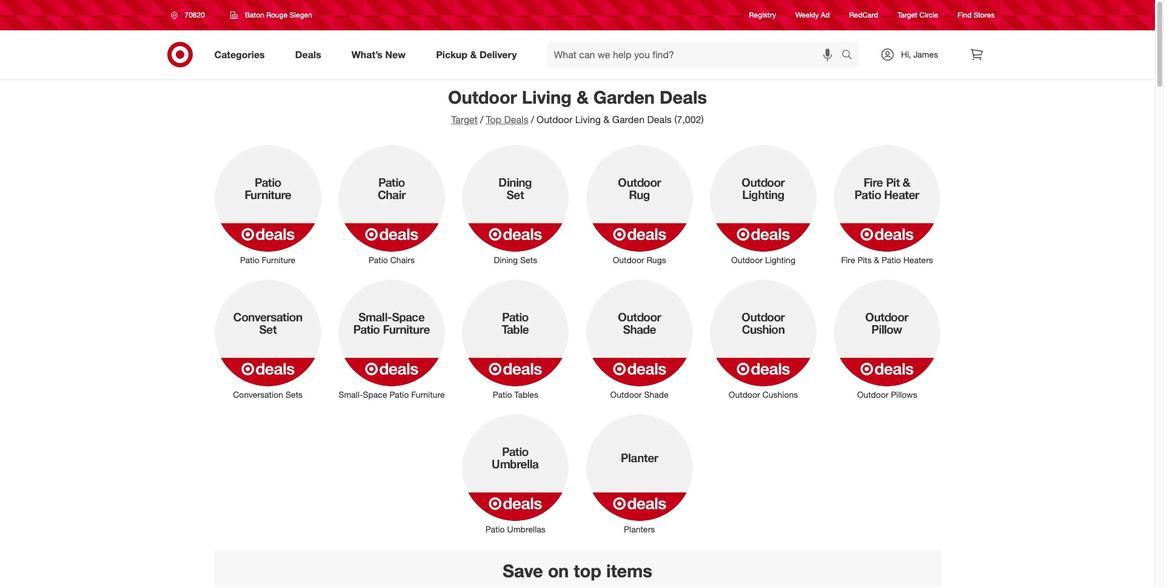 Task type: describe. For each thing, give the bounding box(es) containing it.
what's new
[[352, 48, 406, 60]]

lighting
[[765, 255, 796, 265]]

delivery
[[480, 48, 517, 60]]

rugs
[[647, 255, 666, 265]]

outdoor for pillows
[[858, 389, 889, 400]]

baton rouge siegen
[[245, 10, 312, 19]]

redcard link
[[850, 10, 879, 20]]

outdoor for cushions
[[729, 389, 760, 400]]

target circle
[[898, 11, 939, 20]]

planters link
[[578, 412, 702, 536]]

weekly ad
[[796, 11, 830, 20]]

0 vertical spatial furniture
[[262, 255, 296, 265]]

what's new link
[[341, 41, 421, 68]]

baton
[[245, 10, 264, 19]]

target inside "outdoor living & garden deals target / top deals / outdoor living & garden deals (7,002)"
[[451, 113, 478, 126]]

stores
[[974, 11, 995, 20]]

ad
[[821, 11, 830, 20]]

pickup
[[436, 48, 468, 60]]

items
[[607, 560, 653, 582]]

new
[[385, 48, 406, 60]]

target circle link
[[898, 10, 939, 20]]

patio umbrellas
[[486, 524, 546, 535]]

outdoor living & garden deals target / top deals / outdoor living & garden deals (7,002)
[[448, 86, 707, 126]]

fire pits & patio heaters link
[[826, 143, 950, 266]]

70820
[[185, 10, 205, 19]]

top deals link
[[486, 113, 529, 126]]

patio chairs
[[369, 255, 415, 265]]

0 vertical spatial target
[[898, 11, 918, 20]]

patio furniture
[[240, 255, 296, 265]]

redcard
[[850, 11, 879, 20]]

deals left (7,002)
[[648, 113, 672, 126]]

fire pits & patio heaters
[[842, 255, 934, 265]]

top
[[574, 560, 602, 582]]

patio tables link
[[454, 277, 578, 401]]

patio for patio furniture
[[240, 255, 260, 265]]

outdoor lighting
[[732, 255, 796, 265]]

target link
[[451, 113, 478, 126]]

baton rouge siegen button
[[223, 4, 320, 26]]

carousel region
[[214, 550, 942, 587]]

weekly ad link
[[796, 10, 830, 20]]

outdoor cushions
[[729, 389, 798, 400]]

outdoor shade link
[[578, 277, 702, 401]]

deals up (7,002)
[[660, 86, 707, 108]]

save on top items
[[503, 560, 653, 582]]

dining
[[494, 255, 518, 265]]

rouge
[[266, 10, 288, 19]]

cushions
[[763, 389, 798, 400]]

tables
[[515, 389, 539, 400]]

outdoor rugs
[[613, 255, 666, 265]]

outdoor right top deals link
[[537, 113, 573, 126]]

find stores
[[958, 11, 995, 20]]

outdoor pillows
[[858, 389, 918, 400]]

1 vertical spatial garden
[[613, 113, 645, 126]]

search
[[837, 49, 866, 62]]

patio for patio umbrellas
[[486, 524, 505, 535]]

categories link
[[204, 41, 280, 68]]

space
[[363, 389, 387, 400]]

outdoor for rugs
[[613, 255, 645, 265]]

categories
[[214, 48, 265, 60]]



Task type: locate. For each thing, give the bounding box(es) containing it.
sets right conversation
[[286, 389, 303, 400]]

planters
[[624, 524, 655, 535]]

find stores link
[[958, 10, 995, 20]]

circle
[[920, 11, 939, 20]]

top
[[486, 113, 502, 126]]

outdoor left shade
[[611, 389, 642, 400]]

registry
[[749, 11, 776, 20]]

chairs
[[390, 255, 415, 265]]

sets for dining sets
[[520, 255, 538, 265]]

outdoor lighting link
[[702, 143, 826, 266]]

outdoor for lighting
[[732, 255, 763, 265]]

outdoor shade
[[611, 389, 669, 400]]

outdoor
[[448, 86, 517, 108], [537, 113, 573, 126], [613, 255, 645, 265], [732, 255, 763, 265], [611, 389, 642, 400], [729, 389, 760, 400], [858, 389, 889, 400]]

small-space patio furniture
[[339, 389, 445, 400]]

0 vertical spatial living
[[522, 86, 572, 108]]

2 / from the left
[[531, 113, 534, 126]]

outdoor left pillows
[[858, 389, 889, 400]]

/ right top deals link
[[531, 113, 534, 126]]

save
[[503, 560, 543, 582]]

patio umbrellas link
[[454, 412, 578, 536]]

living
[[522, 86, 572, 108], [575, 113, 601, 126]]

patio for patio tables
[[493, 389, 512, 400]]

outdoor left lighting
[[732, 255, 763, 265]]

&
[[470, 48, 477, 60], [577, 86, 589, 108], [604, 113, 610, 126], [874, 255, 880, 265]]

heaters
[[904, 255, 934, 265]]

patio chairs link
[[330, 143, 454, 266]]

dining sets
[[494, 255, 538, 265]]

sets right the dining
[[520, 255, 538, 265]]

furniture
[[262, 255, 296, 265], [411, 389, 445, 400]]

outdoor for living
[[448, 86, 517, 108]]

0 horizontal spatial living
[[522, 86, 572, 108]]

umbrellas
[[507, 524, 546, 535]]

registry link
[[749, 10, 776, 20]]

outdoor pillows link
[[826, 277, 950, 401]]

outdoor cushions link
[[702, 277, 826, 401]]

outdoor left cushions
[[729, 389, 760, 400]]

1 vertical spatial living
[[575, 113, 601, 126]]

0 vertical spatial garden
[[594, 86, 655, 108]]

shade
[[644, 389, 669, 400]]

target
[[898, 11, 918, 20], [451, 113, 478, 126]]

0 horizontal spatial sets
[[286, 389, 303, 400]]

outdoor rugs link
[[578, 143, 702, 266]]

outdoor for shade
[[611, 389, 642, 400]]

james
[[914, 49, 939, 59]]

1 horizontal spatial target
[[898, 11, 918, 20]]

conversation sets
[[233, 389, 303, 400]]

find
[[958, 11, 972, 20]]

small-
[[339, 389, 363, 400]]

patio furniture link
[[206, 143, 330, 266]]

70820 button
[[163, 4, 218, 26]]

pickup & delivery link
[[426, 41, 532, 68]]

0 horizontal spatial target
[[451, 113, 478, 126]]

deals link
[[285, 41, 336, 68]]

deals
[[295, 48, 321, 60], [660, 86, 707, 108], [504, 113, 529, 126], [648, 113, 672, 126]]

what's
[[352, 48, 383, 60]]

conversation
[[233, 389, 283, 400]]

search button
[[837, 41, 866, 70]]

weekly
[[796, 11, 819, 20]]

0 horizontal spatial /
[[480, 113, 484, 126]]

target left top
[[451, 113, 478, 126]]

patio for patio chairs
[[369, 255, 388, 265]]

pickup & delivery
[[436, 48, 517, 60]]

1 vertical spatial target
[[451, 113, 478, 126]]

sets inside 'link'
[[520, 255, 538, 265]]

/ left top
[[480, 113, 484, 126]]

pillows
[[891, 389, 918, 400]]

garden
[[594, 86, 655, 108], [613, 113, 645, 126]]

conversation sets link
[[206, 277, 330, 401]]

(7,002)
[[675, 113, 704, 126]]

outdoor left 'rugs'
[[613, 255, 645, 265]]

patio
[[240, 255, 260, 265], [369, 255, 388, 265], [882, 255, 901, 265], [390, 389, 409, 400], [493, 389, 512, 400], [486, 524, 505, 535]]

hi,
[[902, 49, 911, 59]]

1 horizontal spatial sets
[[520, 255, 538, 265]]

1 vertical spatial sets
[[286, 389, 303, 400]]

/
[[480, 113, 484, 126], [531, 113, 534, 126]]

patio tables
[[493, 389, 539, 400]]

on
[[548, 560, 569, 582]]

1 horizontal spatial /
[[531, 113, 534, 126]]

1 horizontal spatial living
[[575, 113, 601, 126]]

0 vertical spatial sets
[[520, 255, 538, 265]]

0 horizontal spatial furniture
[[262, 255, 296, 265]]

pits
[[858, 255, 872, 265]]

dining sets link
[[454, 143, 578, 266]]

siegen
[[290, 10, 312, 19]]

fire
[[842, 255, 856, 265]]

hi, james
[[902, 49, 939, 59]]

deals right top
[[504, 113, 529, 126]]

sets
[[520, 255, 538, 265], [286, 389, 303, 400]]

small-space patio furniture link
[[330, 277, 454, 401]]

1 / from the left
[[480, 113, 484, 126]]

sets for conversation sets
[[286, 389, 303, 400]]

target left "circle"
[[898, 11, 918, 20]]

1 vertical spatial furniture
[[411, 389, 445, 400]]

outdoor inside 'link'
[[858, 389, 889, 400]]

outdoor up top
[[448, 86, 517, 108]]

1 horizontal spatial furniture
[[411, 389, 445, 400]]

What can we help you find? suggestions appear below search field
[[547, 41, 845, 68]]

deals down siegen
[[295, 48, 321, 60]]



Task type: vqa. For each thing, say whether or not it's contained in the screenshot.
grocery link
no



